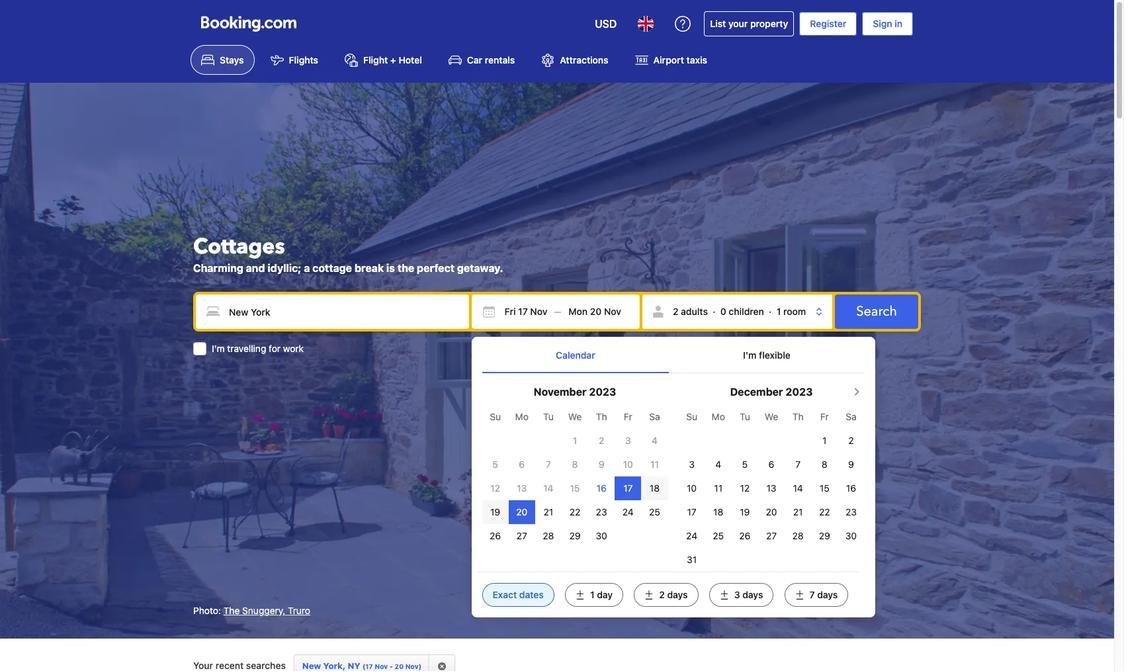 Task type: describe. For each thing, give the bounding box(es) containing it.
adults
[[681, 306, 708, 317]]

10 for "10" option
[[623, 458, 633, 470]]

sign in link
[[863, 12, 913, 36]]

nov for mon 20 nov
[[604, 306, 622, 317]]

list your property
[[710, 18, 789, 29]]

3 for 3 december 2023 option
[[689, 458, 695, 470]]

days for 7 days
[[818, 589, 838, 600]]

stays link
[[191, 45, 255, 75]]

photo: the snuggery, truro
[[193, 605, 310, 616]]

december
[[731, 386, 784, 398]]

5 November 2023 checkbox
[[493, 458, 498, 470]]

22 for 22 november 2023 checkbox
[[570, 506, 581, 517]]

fri 17 nov
[[505, 306, 548, 317]]

11 November 2023 checkbox
[[651, 458, 659, 470]]

30 for the 30 option
[[846, 530, 857, 541]]

taxis
[[687, 54, 708, 66]]

7 December 2023 checkbox
[[796, 458, 801, 470]]

26 December 2023 checkbox
[[740, 530, 751, 541]]

tu for december 2023
[[740, 411, 750, 422]]

the snuggery, truro link
[[224, 605, 310, 616]]

12 for 12 checkbox
[[491, 482, 500, 494]]

room
[[784, 306, 806, 317]]

25 December 2023 checkbox
[[713, 530, 724, 541]]

calendar
[[556, 349, 596, 360]]

4 for 4 checkbox
[[716, 458, 722, 470]]

for
[[269, 343, 281, 354]]

search button
[[836, 295, 919, 329]]

property
[[751, 18, 789, 29]]

17 for 17 "option"
[[624, 482, 633, 494]]

19 November 2023 checkbox
[[491, 506, 501, 517]]

(17 nov - 20 nov)
[[363, 663, 422, 671]]

charming
[[193, 262, 243, 274]]

december 2023
[[731, 386, 813, 398]]

photo:
[[193, 605, 221, 616]]

9 November 2023 checkbox
[[599, 458, 605, 470]]

23 November 2023 checkbox
[[596, 506, 607, 517]]

24 for 24 december 2023 option
[[687, 530, 698, 541]]

a
[[304, 262, 310, 274]]

search
[[857, 303, 898, 321]]

november
[[534, 386, 587, 398]]

november 2023
[[534, 386, 617, 398]]

21 for "21" checkbox
[[794, 506, 803, 517]]

travelling
[[227, 343, 266, 354]]

27 November 2023 checkbox
[[517, 530, 527, 541]]

1 day
[[590, 589, 613, 600]]

fri
[[505, 306, 516, 317]]

nov)
[[406, 663, 422, 671]]

10 for 10 checkbox
[[687, 482, 697, 494]]

28 December 2023 checkbox
[[793, 530, 804, 541]]

su for november 2023
[[490, 411, 501, 422]]

day
[[597, 589, 613, 600]]

20 up 27 november 2023 "checkbox"
[[516, 506, 528, 517]]

sign
[[873, 18, 893, 29]]

13 November 2023 checkbox
[[517, 482, 527, 494]]

-
[[390, 663, 393, 671]]

in
[[895, 18, 903, 29]]

none search field containing search
[[193, 292, 921, 617]]

0
[[721, 306, 727, 317]]

exact dates
[[493, 589, 544, 600]]

Please type your destination search field
[[196, 295, 469, 329]]

(17
[[363, 663, 373, 671]]

25 for 25 december 2023 option
[[713, 530, 724, 541]]

19 December 2023 checkbox
[[740, 506, 750, 517]]

airport taxis link
[[625, 45, 718, 75]]

8 November 2023 checkbox
[[572, 458, 578, 470]]

14 November 2023 checkbox
[[544, 482, 554, 494]]

car rentals
[[467, 54, 515, 66]]

days for 2 days
[[668, 589, 688, 600]]

11 December 2023 checkbox
[[715, 482, 723, 494]]

list your property link
[[705, 11, 795, 36]]

29 November 2023 checkbox
[[570, 530, 581, 541]]

days for 3 days
[[743, 589, 763, 600]]

15 December 2023 checkbox
[[820, 482, 830, 494]]

booking.com online hotel reservations image
[[201, 16, 297, 32]]

25 November 2023 checkbox
[[649, 506, 661, 517]]

19 for 19 checkbox
[[740, 506, 750, 517]]

22 December 2023 checkbox
[[819, 506, 830, 517]]

15 for 15 december 2023 checkbox in the right of the page
[[820, 482, 830, 494]]

break
[[355, 262, 384, 274]]

9 for 9 "checkbox"
[[849, 458, 854, 470]]

cottages charming and idyllic; a cottage break is the perfect getaway.
[[193, 233, 503, 274]]

6 November 2023 checkbox
[[519, 458, 525, 470]]

is
[[387, 262, 395, 274]]

su for december 2023
[[687, 411, 698, 422]]

25 for 25 option
[[649, 506, 661, 517]]

21 December 2023 checkbox
[[794, 506, 803, 517]]

nov for fri 17 nov
[[530, 306, 548, 317]]

13 for 13 option
[[517, 482, 527, 494]]

flexible
[[759, 349, 791, 360]]

tu for november 2023
[[543, 411, 554, 422]]

17 November 2023 checkbox
[[624, 482, 633, 494]]

hotel
[[399, 54, 422, 66]]

rentals
[[485, 54, 515, 66]]

17 December 2023 checkbox
[[687, 506, 697, 517]]

list
[[710, 18, 726, 29]]

2023 for november 2023
[[589, 386, 617, 398]]

18 for 18 checkbox
[[650, 482, 660, 494]]

2 left adults
[[673, 306, 679, 317]]

cottages
[[193, 233, 285, 262]]

calendar button
[[482, 337, 669, 372]]

tab list inside search box
[[482, 337, 865, 373]]

8 for 8 option
[[822, 458, 828, 470]]

7 November 2023 checkbox
[[546, 458, 551, 470]]

31
[[687, 554, 697, 565]]

airport
[[654, 54, 684, 66]]

children
[[729, 306, 764, 317]]

sa for november 2023
[[650, 411, 660, 422]]

flight + hotel
[[363, 54, 422, 66]]

car rentals link
[[438, 45, 526, 75]]

21 for the 21 november 2023 checkbox in the left bottom of the page
[[544, 506, 554, 517]]

13 December 2023 checkbox
[[767, 482, 777, 494]]

2 days
[[660, 589, 688, 600]]

26 for 26 checkbox
[[740, 530, 751, 541]]

+
[[390, 54, 396, 66]]

the
[[398, 262, 415, 274]]

8 December 2023 checkbox
[[822, 458, 828, 470]]

24 November 2023 checkbox
[[623, 506, 634, 517]]

6 December 2023 checkbox
[[769, 458, 775, 470]]

th for november 2023
[[596, 411, 607, 422]]

and
[[246, 262, 265, 274]]

5 for 5 option
[[742, 458, 748, 470]]

sa for december 2023
[[846, 411, 857, 422]]

1 up 8 november 2023 checkbox
[[573, 435, 577, 446]]

10 December 2023 checkbox
[[687, 482, 697, 494]]

20 right -
[[395, 663, 404, 671]]

14 for 14 option
[[793, 482, 803, 494]]

1 · from the left
[[713, 306, 716, 317]]

your
[[729, 18, 748, 29]]

3 November 2023 checkbox
[[626, 435, 631, 446]]

18 for the 18 december 2023 option
[[714, 506, 724, 517]]

the
[[224, 605, 240, 616]]

18 December 2023 checkbox
[[714, 506, 724, 517]]

22 for the 22 option
[[819, 506, 830, 517]]

perfect
[[417, 262, 455, 274]]

register
[[810, 18, 847, 29]]

3 days
[[735, 589, 763, 600]]

(17 nov - 20 nov) link
[[294, 655, 430, 671]]

svg image
[[569, 305, 582, 319]]

11 for 11 november 2023 "checkbox"
[[651, 458, 659, 470]]

new york,&nbsp;ny
 - remove this item from your recent searches image
[[437, 662, 447, 671]]

i'm for i'm flexible
[[743, 349, 757, 360]]

1 November 2023 checkbox
[[573, 435, 577, 446]]

27 for 27 november 2023 "checkbox"
[[517, 530, 527, 541]]

8 for 8 november 2023 checkbox
[[572, 458, 578, 470]]

1 left day
[[590, 589, 595, 600]]

3 December 2023 checkbox
[[689, 458, 695, 470]]

register link
[[800, 12, 857, 36]]

cottage
[[313, 262, 352, 274]]

mo for november
[[515, 411, 529, 422]]

1 left room
[[777, 306, 781, 317]]

1 up 8 option
[[823, 435, 827, 446]]

exact
[[493, 589, 517, 600]]

28 for "28 november 2023" option
[[543, 530, 554, 541]]

we for december
[[765, 411, 779, 422]]

28 for 28 option
[[793, 530, 804, 541]]

december 2023 element for december
[[679, 405, 865, 572]]

22 November 2023 checkbox
[[570, 506, 581, 517]]

fr for november 2023
[[624, 411, 633, 422]]

mo for december
[[712, 411, 725, 422]]



Task type: locate. For each thing, give the bounding box(es) containing it.
19 for 19 'checkbox'
[[491, 506, 501, 517]]

7
[[546, 458, 551, 470], [796, 458, 801, 470], [810, 589, 815, 600]]

15 up the 22 option
[[820, 482, 830, 494]]

2 december 2023 element from the left
[[679, 405, 865, 572]]

1 29 from the left
[[570, 530, 581, 541]]

th for december 2023
[[793, 411, 804, 422]]

tu down november
[[543, 411, 554, 422]]

1 horizontal spatial 13
[[767, 482, 777, 494]]

1 horizontal spatial 6
[[769, 458, 775, 470]]

1 30 from the left
[[596, 530, 608, 541]]

0 vertical spatial 11
[[651, 458, 659, 470]]

29 down the 22 option
[[819, 530, 831, 541]]

1 horizontal spatial tu
[[740, 411, 750, 422]]

fr up 1 option
[[821, 411, 829, 422]]

sa up the 2 december 2023 checkbox
[[846, 411, 857, 422]]

1 mo from the left
[[515, 411, 529, 422]]

2 14 from the left
[[793, 482, 803, 494]]

31 December 2023 checkbox
[[687, 554, 697, 565]]

0 horizontal spatial 3
[[626, 435, 631, 446]]

0 horizontal spatial 14
[[544, 482, 554, 494]]

0 horizontal spatial sa
[[650, 411, 660, 422]]

10
[[623, 458, 633, 470], [687, 482, 697, 494]]

17 right fri
[[518, 306, 528, 317]]

20 up the 27 december 2023 checkbox
[[766, 506, 777, 517]]

1 horizontal spatial 4
[[716, 458, 722, 470]]

fr
[[624, 411, 633, 422], [821, 411, 829, 422]]

2 up 9 november 2023 checkbox
[[599, 435, 605, 446]]

0 horizontal spatial 11
[[651, 458, 659, 470]]

0 horizontal spatial 23
[[596, 506, 607, 517]]

december 2023 element
[[482, 405, 668, 548], [679, 405, 865, 572]]

18 down 11 option
[[714, 506, 724, 517]]

1 horizontal spatial nov
[[530, 306, 548, 317]]

0 horizontal spatial 5
[[493, 458, 498, 470]]

21 up 28 option
[[794, 506, 803, 517]]

7 right 3 days
[[810, 589, 815, 600]]

2 we from the left
[[765, 411, 779, 422]]

airport taxis
[[654, 54, 708, 66]]

1 horizontal spatial 5
[[742, 458, 748, 470]]

19 down 12 checkbox
[[491, 506, 501, 517]]

1 6 from the left
[[519, 458, 525, 470]]

0 horizontal spatial december 2023 element
[[482, 405, 668, 548]]

su up 5 november 2023 option
[[490, 411, 501, 422]]

i'm flexible
[[743, 349, 791, 360]]

1 28 from the left
[[543, 530, 554, 541]]

car
[[467, 54, 483, 66]]

30 November 2023 checkbox
[[596, 530, 608, 541]]

fr up "3" checkbox
[[624, 411, 633, 422]]

3 days from the left
[[818, 589, 838, 600]]

9
[[599, 458, 605, 470], [849, 458, 854, 470]]

1
[[777, 306, 781, 317], [573, 435, 577, 446], [823, 435, 827, 446], [590, 589, 595, 600]]

dates
[[520, 589, 544, 600]]

11
[[651, 458, 659, 470], [715, 482, 723, 494]]

· right the children
[[769, 306, 772, 317]]

1 horizontal spatial 29
[[819, 530, 831, 541]]

2 28 from the left
[[793, 530, 804, 541]]

4
[[652, 435, 658, 446], [716, 458, 722, 470]]

21
[[544, 506, 554, 517], [794, 506, 803, 517]]

2 9 from the left
[[849, 458, 854, 470]]

idyllic;
[[268, 262, 302, 274]]

work
[[283, 343, 304, 354]]

15 up 22 november 2023 checkbox
[[570, 482, 580, 494]]

22
[[570, 506, 581, 517], [819, 506, 830, 517]]

19 down '12 december 2023' option
[[740, 506, 750, 517]]

2 fr from the left
[[821, 411, 829, 422]]

2 23 from the left
[[846, 506, 857, 517]]

21 November 2023 checkbox
[[544, 506, 554, 517]]

1 vertical spatial 17
[[624, 482, 633, 494]]

15 November 2023 checkbox
[[570, 482, 580, 494]]

1 horizontal spatial 11
[[715, 482, 723, 494]]

december 2023 element for november
[[482, 405, 668, 548]]

i'm flexible button
[[669, 337, 865, 372]]

9 December 2023 checkbox
[[849, 458, 854, 470]]

1 horizontal spatial mo
[[712, 411, 725, 422]]

0 horizontal spatial 6
[[519, 458, 525, 470]]

2 15 from the left
[[820, 482, 830, 494]]

th up 2 'option'
[[596, 411, 607, 422]]

23 for 23 november 2023 option
[[596, 506, 607, 517]]

0 vertical spatial 25
[[649, 506, 661, 517]]

mo up 6 option
[[515, 411, 529, 422]]

0 horizontal spatial 4
[[652, 435, 658, 446]]

2 vertical spatial 3
[[735, 589, 740, 600]]

0 horizontal spatial 9
[[599, 458, 605, 470]]

1 horizontal spatial 23
[[846, 506, 857, 517]]

1 horizontal spatial 28
[[793, 530, 804, 541]]

days down 31
[[668, 589, 688, 600]]

1 16 from the left
[[597, 482, 607, 494]]

1 we from the left
[[568, 411, 582, 422]]

su
[[490, 411, 501, 422], [687, 411, 698, 422]]

1 5 from the left
[[493, 458, 498, 470]]

nov right mon
[[604, 306, 622, 317]]

0 horizontal spatial 12
[[491, 482, 500, 494]]

1 horizontal spatial 21
[[794, 506, 803, 517]]

1 horizontal spatial fr
[[821, 411, 829, 422]]

1 horizontal spatial 25
[[713, 530, 724, 541]]

1 horizontal spatial 22
[[819, 506, 830, 517]]

5 December 2023 checkbox
[[742, 458, 748, 470]]

12 December 2023 checkbox
[[740, 482, 750, 494]]

25 down 18 checkbox
[[649, 506, 661, 517]]

0 vertical spatial 4
[[652, 435, 658, 446]]

16
[[597, 482, 607, 494], [847, 482, 857, 494]]

0 horizontal spatial 25
[[649, 506, 661, 517]]

27 down 20 checkbox
[[767, 530, 777, 541]]

11 up the 18 december 2023 option
[[715, 482, 723, 494]]

2 2023 from the left
[[786, 386, 813, 398]]

1 vertical spatial 24
[[687, 530, 698, 541]]

1 21 from the left
[[544, 506, 554, 517]]

14 December 2023 checkbox
[[793, 482, 803, 494]]

0 horizontal spatial 7
[[546, 458, 551, 470]]

None search field
[[193, 292, 921, 617]]

1 vertical spatial 10
[[687, 482, 697, 494]]

1 fr from the left
[[624, 411, 633, 422]]

4 up 11 november 2023 "checkbox"
[[652, 435, 658, 446]]

1 horizontal spatial 3
[[689, 458, 695, 470]]

1 horizontal spatial 26
[[740, 530, 751, 541]]

0 vertical spatial 17
[[518, 306, 528, 317]]

2 13 from the left
[[767, 482, 777, 494]]

12
[[491, 482, 500, 494], [740, 482, 750, 494]]

1 vertical spatial 3
[[689, 458, 695, 470]]

2 26 from the left
[[740, 530, 751, 541]]

17
[[518, 306, 528, 317], [624, 482, 633, 494], [687, 506, 697, 517]]

1 vertical spatial 25
[[713, 530, 724, 541]]

0 horizontal spatial 26
[[490, 530, 501, 541]]

1 horizontal spatial december 2023 element
[[679, 405, 865, 572]]

2 · from the left
[[769, 306, 772, 317]]

12 up 19 'checkbox'
[[491, 482, 500, 494]]

0 horizontal spatial tu
[[543, 411, 554, 422]]

2 29 from the left
[[819, 530, 831, 541]]

i'm
[[212, 343, 225, 354], [743, 349, 757, 360]]

3 down 26 checkbox
[[735, 589, 740, 600]]

nov right fri
[[530, 306, 548, 317]]

28 down the 21 november 2023 checkbox in the left bottom of the page
[[543, 530, 554, 541]]

15 for 15 november 2023 checkbox
[[570, 482, 580, 494]]

0 horizontal spatial 17
[[518, 306, 528, 317]]

4 November 2023 checkbox
[[652, 435, 658, 446]]

tab list containing calendar
[[482, 337, 865, 373]]

0 horizontal spatial 2023
[[589, 386, 617, 398]]

0 horizontal spatial 21
[[544, 506, 554, 517]]

23 up the 30 option
[[846, 506, 857, 517]]

17 down 10 checkbox
[[687, 506, 697, 517]]

1 9 from the left
[[599, 458, 605, 470]]

22 down 15 november 2023 checkbox
[[570, 506, 581, 517]]

27 December 2023 checkbox
[[767, 530, 777, 541]]

18 November 2023 checkbox
[[650, 482, 660, 494]]

0 horizontal spatial i'm
[[212, 343, 225, 354]]

0 vertical spatial 3
[[626, 435, 631, 446]]

4 for the 4 november 2023 option
[[652, 435, 658, 446]]

27
[[517, 530, 527, 541], [767, 530, 777, 541]]

truro
[[288, 605, 310, 616]]

1 horizontal spatial 2023
[[786, 386, 813, 398]]

5 for 5 november 2023 option
[[493, 458, 498, 470]]

1 2023 from the left
[[589, 386, 617, 398]]

sa up the 4 november 2023 option
[[650, 411, 660, 422]]

2 30 from the left
[[846, 530, 857, 541]]

7 up the 14 checkbox
[[546, 458, 551, 470]]

1 horizontal spatial 14
[[793, 482, 803, 494]]

9 up 16 option
[[599, 458, 605, 470]]

attractions link
[[531, 45, 619, 75]]

1 horizontal spatial 17
[[624, 482, 633, 494]]

26 November 2023 checkbox
[[490, 530, 501, 541]]

0 horizontal spatial 22
[[570, 506, 581, 517]]

27 down 20 november 2023 option
[[517, 530, 527, 541]]

16 down 9 november 2023 checkbox
[[597, 482, 607, 494]]

2 tu from the left
[[740, 411, 750, 422]]

15
[[570, 482, 580, 494], [820, 482, 830, 494]]

0 vertical spatial 10
[[623, 458, 633, 470]]

18 up 25 option
[[650, 482, 660, 494]]

26 for 26 checkbox
[[490, 530, 501, 541]]

sign in
[[873, 18, 903, 29]]

1 vertical spatial 18
[[714, 506, 724, 517]]

2 5 from the left
[[742, 458, 748, 470]]

1 horizontal spatial 15
[[820, 482, 830, 494]]

13 for 13 checkbox at the right of page
[[767, 482, 777, 494]]

18
[[650, 482, 660, 494], [714, 506, 724, 517]]

24 for 24 checkbox
[[623, 506, 634, 517]]

2023 right november
[[589, 386, 617, 398]]

20
[[590, 306, 602, 317], [516, 506, 528, 517], [766, 506, 777, 517], [395, 663, 404, 671]]

12 down 5 option
[[740, 482, 750, 494]]

i'm inside i'm flexible button
[[743, 349, 757, 360]]

5 up 12 checkbox
[[493, 458, 498, 470]]

0 horizontal spatial mo
[[515, 411, 529, 422]]

0 horizontal spatial we
[[568, 411, 582, 422]]

0 horizontal spatial fr
[[624, 411, 633, 422]]

12 November 2023 checkbox
[[491, 482, 500, 494]]

22 down 15 december 2023 checkbox in the right of the page
[[819, 506, 830, 517]]

we up 1 november 2023 checkbox
[[568, 411, 582, 422]]

2 mo from the left
[[712, 411, 725, 422]]

0 horizontal spatial 16
[[597, 482, 607, 494]]

20 November 2023 checkbox
[[516, 506, 528, 517]]

1 26 from the left
[[490, 530, 501, 541]]

1 27 from the left
[[517, 530, 527, 541]]

flights link
[[260, 45, 329, 75]]

1 horizontal spatial 27
[[767, 530, 777, 541]]

5
[[493, 458, 498, 470], [742, 458, 748, 470]]

we down december 2023
[[765, 411, 779, 422]]

2 horizontal spatial nov
[[604, 306, 622, 317]]

2023 right the december
[[786, 386, 813, 398]]

25 down the 18 december 2023 option
[[713, 530, 724, 541]]

2 6 from the left
[[769, 458, 775, 470]]

16 for 16 checkbox
[[847, 482, 857, 494]]

1 23 from the left
[[596, 506, 607, 517]]

30 for 30 november 2023 checkbox
[[596, 530, 608, 541]]

0 horizontal spatial 15
[[570, 482, 580, 494]]

1 19 from the left
[[491, 506, 501, 517]]

2 22 from the left
[[819, 506, 830, 517]]

2023 for december 2023
[[786, 386, 813, 398]]

2 horizontal spatial days
[[818, 589, 838, 600]]

11 up 18 checkbox
[[651, 458, 659, 470]]

2 up 9 "checkbox"
[[849, 435, 854, 446]]

24 December 2023 checkbox
[[687, 530, 698, 541]]

1 horizontal spatial 7
[[796, 458, 801, 470]]

fr for december 2023
[[821, 411, 829, 422]]

29 for 29 november 2023 'checkbox'
[[570, 530, 581, 541]]

10 up 17 "option"
[[623, 458, 633, 470]]

5 up '12 december 2023' option
[[742, 458, 748, 470]]

1 horizontal spatial th
[[793, 411, 804, 422]]

8 up 15 november 2023 checkbox
[[572, 458, 578, 470]]

i'm left flexible at the right of page
[[743, 349, 757, 360]]

1 horizontal spatial we
[[765, 411, 779, 422]]

mon
[[569, 306, 588, 317]]

2 21 from the left
[[794, 506, 803, 517]]

flight + hotel link
[[334, 45, 433, 75]]

0 horizontal spatial th
[[596, 411, 607, 422]]

0 horizontal spatial 13
[[517, 482, 527, 494]]

nov left -
[[375, 663, 388, 671]]

sa
[[650, 411, 660, 422], [846, 411, 857, 422]]

· left 0
[[713, 306, 716, 317]]

27 for the 27 december 2023 checkbox
[[767, 530, 777, 541]]

2 adults · 0 children · 1 room
[[673, 306, 806, 317]]

1 13 from the left
[[517, 482, 527, 494]]

20 right mon
[[590, 306, 602, 317]]

1 15 from the left
[[570, 482, 580, 494]]

1 sa from the left
[[650, 411, 660, 422]]

stays
[[220, 54, 244, 66]]

attractions
[[560, 54, 609, 66]]

1 horizontal spatial 9
[[849, 458, 854, 470]]

30
[[596, 530, 608, 541], [846, 530, 857, 541]]

14 down the 7 checkbox
[[793, 482, 803, 494]]

7 for the 7 checkbox
[[796, 458, 801, 470]]

0 horizontal spatial 24
[[623, 506, 634, 517]]

1 horizontal spatial ·
[[769, 306, 772, 317]]

i'm for i'm travelling for work
[[212, 343, 225, 354]]

7 up 14 option
[[796, 458, 801, 470]]

1 horizontal spatial days
[[743, 589, 763, 600]]

14 for the 14 checkbox
[[544, 482, 554, 494]]

29 for 29 checkbox
[[819, 530, 831, 541]]

0 vertical spatial 24
[[623, 506, 634, 517]]

30 December 2023 checkbox
[[846, 530, 857, 541]]

0 horizontal spatial 18
[[650, 482, 660, 494]]

3 for "3" checkbox
[[626, 435, 631, 446]]

mon 20 nov
[[569, 306, 622, 317]]

0 horizontal spatial nov
[[375, 663, 388, 671]]

1 horizontal spatial 19
[[740, 506, 750, 517]]

28 down "21" checkbox
[[793, 530, 804, 541]]

17 up 24 checkbox
[[624, 482, 633, 494]]

17 for 17 december 2023 checkbox
[[687, 506, 697, 517]]

svg image
[[482, 305, 495, 319]]

7 for 7 checkbox at the left of the page
[[546, 458, 551, 470]]

i'm travelling for work
[[212, 343, 304, 354]]

9 up 16 checkbox
[[849, 458, 854, 470]]

1 december 2023 element from the left
[[482, 405, 668, 548]]

0 horizontal spatial 10
[[623, 458, 633, 470]]

we for november
[[568, 411, 582, 422]]

2023
[[589, 386, 617, 398], [786, 386, 813, 398]]

tu down the december
[[740, 411, 750, 422]]

29 December 2023 checkbox
[[819, 530, 831, 541]]

29 down 22 november 2023 checkbox
[[570, 530, 581, 541]]

16 for 16 option
[[597, 482, 607, 494]]

20 December 2023 checkbox
[[766, 506, 777, 517]]

2 December 2023 checkbox
[[849, 435, 854, 446]]

mo up 4 checkbox
[[712, 411, 725, 422]]

23 up 30 november 2023 checkbox
[[596, 506, 607, 517]]

14 down 7 checkbox at the left of the page
[[544, 482, 554, 494]]

13
[[517, 482, 527, 494], [767, 482, 777, 494]]

tu
[[543, 411, 554, 422], [740, 411, 750, 422]]

16 November 2023 checkbox
[[597, 482, 607, 494]]

0 horizontal spatial days
[[668, 589, 688, 600]]

26 down 19 'checkbox'
[[490, 530, 501, 541]]

1 th from the left
[[596, 411, 607, 422]]

9 for 9 november 2023 checkbox
[[599, 458, 605, 470]]

28 November 2023 checkbox
[[543, 530, 554, 541]]

1 December 2023 checkbox
[[823, 435, 827, 446]]

1 horizontal spatial sa
[[846, 411, 857, 422]]

0 horizontal spatial su
[[490, 411, 501, 422]]

24
[[623, 506, 634, 517], [687, 530, 698, 541]]

30 down 23 november 2023 option
[[596, 530, 608, 541]]

1 horizontal spatial i'm
[[743, 349, 757, 360]]

1 horizontal spatial 10
[[687, 482, 697, 494]]

3 up "10" option
[[626, 435, 631, 446]]

2 horizontal spatial 7
[[810, 589, 815, 600]]

3 up 10 checkbox
[[689, 458, 695, 470]]

0 vertical spatial 18
[[650, 482, 660, 494]]

snuggery,
[[242, 605, 285, 616]]

16 down 9 "checkbox"
[[847, 482, 857, 494]]

flights
[[289, 54, 318, 66]]

6 up 13 option
[[519, 458, 525, 470]]

th
[[596, 411, 607, 422], [793, 411, 804, 422]]

25
[[649, 506, 661, 517], [713, 530, 724, 541]]

2 sa from the left
[[846, 411, 857, 422]]

2 16 from the left
[[847, 482, 857, 494]]

1 horizontal spatial 24
[[687, 530, 698, 541]]

1 horizontal spatial 8
[[822, 458, 828, 470]]

2 horizontal spatial 17
[[687, 506, 697, 517]]

usd
[[595, 18, 617, 30]]

7 days
[[810, 589, 838, 600]]

14
[[544, 482, 554, 494], [793, 482, 803, 494]]

0 horizontal spatial 19
[[491, 506, 501, 517]]

1 22 from the left
[[570, 506, 581, 517]]

23 December 2023 checkbox
[[846, 506, 857, 517]]

10 up 17 december 2023 checkbox
[[687, 482, 697, 494]]

0 horizontal spatial 30
[[596, 530, 608, 541]]

1 horizontal spatial 12
[[740, 482, 750, 494]]

4 December 2023 checkbox
[[716, 458, 722, 470]]

1 horizontal spatial 16
[[847, 482, 857, 494]]

19
[[491, 506, 501, 517], [740, 506, 750, 517]]

th down december 2023
[[793, 411, 804, 422]]

1 vertical spatial 4
[[716, 458, 722, 470]]

23
[[596, 506, 607, 517], [846, 506, 857, 517]]

16 December 2023 checkbox
[[847, 482, 857, 494]]

0 horizontal spatial ·
[[713, 306, 716, 317]]

2 19 from the left
[[740, 506, 750, 517]]

2 days from the left
[[743, 589, 763, 600]]

2 vertical spatial 17
[[687, 506, 697, 517]]

1 vertical spatial 11
[[715, 482, 723, 494]]

tab list
[[482, 337, 865, 373]]

0 horizontal spatial 29
[[570, 530, 581, 541]]

2 th from the left
[[793, 411, 804, 422]]

1 14 from the left
[[544, 482, 554, 494]]

2 su from the left
[[687, 411, 698, 422]]

i'm left travelling at left
[[212, 343, 225, 354]]

2 27 from the left
[[767, 530, 777, 541]]

24 down 17 december 2023 checkbox
[[687, 530, 698, 541]]

days down 29 checkbox
[[818, 589, 838, 600]]

1 su from the left
[[490, 411, 501, 422]]

1 tu from the left
[[543, 411, 554, 422]]

usd button
[[587, 8, 625, 40]]

4 up 11 option
[[716, 458, 722, 470]]

1 12 from the left
[[491, 482, 500, 494]]

su up 3 december 2023 option
[[687, 411, 698, 422]]

1 days from the left
[[668, 589, 688, 600]]

days down 26 checkbox
[[743, 589, 763, 600]]

30 down 23 december 2023 option
[[846, 530, 857, 541]]

29
[[570, 530, 581, 541], [819, 530, 831, 541]]

11 for 11 option
[[715, 482, 723, 494]]

23 for 23 december 2023 option
[[846, 506, 857, 517]]

2 November 2023 checkbox
[[599, 435, 605, 446]]

6 up 13 checkbox at the right of page
[[769, 458, 775, 470]]

getaway.
[[457, 262, 503, 274]]

26 down 19 checkbox
[[740, 530, 751, 541]]

24 down 17 "option"
[[623, 506, 634, 517]]

1 horizontal spatial 30
[[846, 530, 857, 541]]

flight
[[363, 54, 388, 66]]

8 up 15 december 2023 checkbox in the right of the page
[[822, 458, 828, 470]]

2 12 from the left
[[740, 482, 750, 494]]

21 up "28 november 2023" option
[[544, 506, 554, 517]]

12 for '12 december 2023' option
[[740, 482, 750, 494]]

1 horizontal spatial 18
[[714, 506, 724, 517]]

1 horizontal spatial su
[[687, 411, 698, 422]]

2 right day
[[660, 589, 665, 600]]

2 8 from the left
[[822, 458, 828, 470]]

1 8 from the left
[[572, 458, 578, 470]]

mo
[[515, 411, 529, 422], [712, 411, 725, 422]]

·
[[713, 306, 716, 317], [769, 306, 772, 317]]

6
[[519, 458, 525, 470], [769, 458, 775, 470]]

2 horizontal spatial 3
[[735, 589, 740, 600]]

10 November 2023 checkbox
[[623, 458, 633, 470]]



Task type: vqa. For each thing, say whether or not it's contained in the screenshot.


